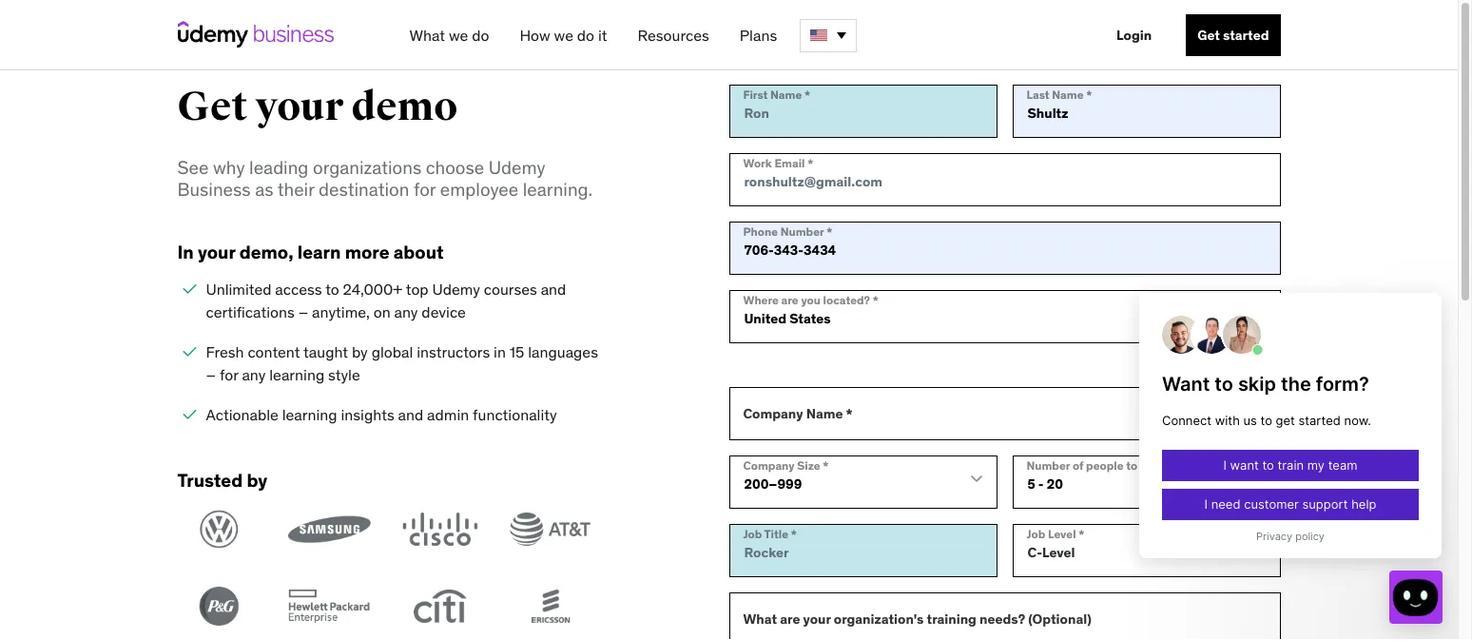 Task type: describe. For each thing, give the bounding box(es) containing it.
* for phone number *
[[827, 224, 832, 239]]

see why leading organizations choose udemy business as their destination for employee learning.
[[177, 156, 593, 201]]

demo,
[[239, 240, 293, 263]]

where
[[743, 293, 779, 307]]

employee
[[440, 178, 519, 201]]

top
[[406, 280, 429, 299]]

get for get started
[[1198, 27, 1220, 44]]

unlimited access to 24,000+ top udemy courses and certifications – anytime, on any device
[[206, 280, 566, 322]]

device
[[422, 303, 466, 322]]

what we do
[[409, 26, 489, 45]]

company name *
[[743, 405, 853, 422]]

(optional)
[[1028, 610, 1092, 628]]

where are you located? *
[[743, 293, 879, 307]]

taught
[[303, 343, 348, 362]]

in
[[494, 343, 506, 362]]

unlimited
[[206, 280, 271, 299]]

login button
[[1105, 14, 1163, 56]]

24,000+
[[343, 280, 403, 299]]

in your demo, learn more about
[[177, 240, 444, 263]]

it
[[598, 26, 607, 45]]

name for first
[[770, 87, 802, 102]]

why
[[213, 156, 245, 179]]

what we do button
[[402, 18, 497, 52]]

last name *
[[1027, 87, 1092, 102]]

train
[[1140, 458, 1166, 472]]

Company Name * text field
[[729, 387, 1281, 440]]

actionable
[[206, 406, 278, 425]]

admin
[[427, 406, 469, 425]]

size
[[797, 458, 820, 472]]

by inside fresh content taught by global instructors in 15 languages – for any learning style
[[352, 343, 368, 362]]

certifications
[[206, 303, 295, 322]]

login
[[1117, 27, 1152, 44]]

Last Name * text field
[[1012, 84, 1281, 138]]

their
[[277, 178, 314, 201]]

you
[[801, 293, 821, 307]]

citi logo image
[[398, 587, 481, 626]]

people
[[1086, 458, 1124, 472]]

plans
[[740, 26, 777, 45]]

job title *
[[743, 527, 797, 541]]

cisco logo image
[[398, 510, 481, 549]]

level
[[1048, 527, 1076, 541]]

we for what
[[449, 26, 468, 45]]

samsung logo image
[[288, 510, 371, 549]]

company for company name *
[[743, 405, 803, 422]]

do for what we do
[[472, 26, 489, 45]]

hewlett packard enterprise logo image
[[288, 587, 371, 626]]

trusted by
[[177, 469, 267, 492]]

resources
[[638, 26, 709, 45]]

learn
[[297, 240, 341, 263]]

fresh content taught by global instructors in 15 languages – for any learning style
[[206, 343, 598, 385]]

title
[[764, 527, 789, 541]]

volkswagen logo image
[[177, 510, 261, 549]]

company for company size *
[[743, 458, 795, 472]]

we for how
[[554, 26, 573, 45]]

your for in
[[198, 240, 235, 263]]

in
[[177, 240, 194, 263]]

get started
[[1198, 27, 1269, 44]]

* for company name *
[[846, 405, 853, 422]]

content
[[248, 343, 300, 362]]

what are your organization's training needs? (optional)
[[743, 610, 1092, 628]]

last
[[1027, 87, 1050, 102]]

Job Title * text field
[[729, 524, 997, 577]]

as
[[255, 178, 273, 201]]

see
[[177, 156, 209, 179]]

1 vertical spatial by
[[247, 469, 267, 492]]

functionality
[[473, 406, 557, 425]]

udemy for learning.
[[489, 156, 545, 179]]

plans button
[[732, 18, 785, 52]]

started
[[1223, 27, 1269, 44]]

what for what are your organization's training needs? (optional)
[[743, 610, 777, 628]]

first name *
[[743, 87, 810, 102]]

for for unlimited access to 24,000+ top udemy courses and certifications – anytime, on any device
[[220, 366, 238, 385]]

udemy business image
[[177, 21, 333, 48]]

udemy for any
[[432, 280, 480, 299]]

your for get
[[255, 83, 344, 131]]

company size *
[[743, 458, 829, 472]]

needs?
[[980, 610, 1025, 628]]

languages
[[528, 343, 598, 362]]

* for company size *
[[823, 458, 829, 472]]

do for how we do it
[[577, 26, 594, 45]]

work email *
[[743, 156, 813, 170]]

how
[[520, 26, 550, 45]]

work
[[743, 156, 772, 170]]

email
[[775, 156, 805, 170]]



Task type: vqa. For each thing, say whether or not it's contained in the screenshot.
'stay'
no



Task type: locate. For each thing, give the bounding box(es) containing it.
any inside fresh content taught by global instructors in 15 languages – for any learning style
[[242, 366, 266, 385]]

anytime,
[[312, 303, 370, 322]]

name for last
[[1052, 87, 1084, 102]]

destination
[[319, 178, 409, 201]]

number of people to train *
[[1027, 458, 1174, 472]]

2 company from the top
[[743, 458, 795, 472]]

Work Email * email field
[[729, 153, 1281, 206]]

choose
[[426, 156, 484, 179]]

trusted
[[177, 469, 243, 492]]

– for anytime,
[[298, 303, 308, 322]]

1 vertical spatial and
[[398, 406, 423, 425]]

1 horizontal spatial –
[[298, 303, 308, 322]]

organization's
[[834, 610, 924, 628]]

0 horizontal spatial what
[[409, 26, 445, 45]]

and right "courses"
[[541, 280, 566, 299]]

and left 'admin'
[[398, 406, 423, 425]]

we inside dropdown button
[[449, 26, 468, 45]]

1 vertical spatial are
[[780, 610, 800, 628]]

and
[[541, 280, 566, 299], [398, 406, 423, 425]]

your
[[255, 83, 344, 131], [198, 240, 235, 263], [803, 610, 831, 628]]

0 horizontal spatial udemy
[[432, 280, 480, 299]]

your up leading
[[255, 83, 344, 131]]

courses
[[484, 280, 537, 299]]

your left organization's
[[803, 610, 831, 628]]

2 horizontal spatial your
[[803, 610, 831, 628]]

name right first
[[770, 87, 802, 102]]

1 vertical spatial number
[[1027, 458, 1070, 472]]

organizations
[[313, 156, 421, 179]]

0 horizontal spatial for
[[220, 366, 238, 385]]

company
[[743, 405, 803, 422], [743, 458, 795, 472]]

Phone Number * telephone field
[[729, 221, 1281, 275]]

1 vertical spatial any
[[242, 366, 266, 385]]

1 horizontal spatial any
[[394, 303, 418, 322]]

0 vertical spatial any
[[394, 303, 418, 322]]

0 vertical spatial what
[[409, 26, 445, 45]]

about
[[393, 240, 444, 263]]

1 vertical spatial your
[[198, 240, 235, 263]]

2 job from the left
[[1027, 527, 1046, 541]]

* for job level *
[[1079, 527, 1085, 541]]

udemy inside see why leading organizations choose udemy business as their destination for employee learning.
[[489, 156, 545, 179]]

2 horizontal spatial name
[[1052, 87, 1084, 102]]

are left you
[[781, 293, 799, 307]]

1 vertical spatial to
[[1126, 458, 1138, 472]]

for inside fresh content taught by global instructors in 15 languages – for any learning style
[[220, 366, 238, 385]]

to left train
[[1126, 458, 1138, 472]]

0 vertical spatial –
[[298, 303, 308, 322]]

1 company from the top
[[743, 405, 803, 422]]

0 vertical spatial get
[[1198, 27, 1220, 44]]

menu navigation
[[394, 0, 1281, 70]]

name right the last
[[1052, 87, 1084, 102]]

do left it
[[577, 26, 594, 45]]

p&g logo image
[[177, 587, 261, 626]]

number left of
[[1027, 458, 1070, 472]]

1 horizontal spatial to
[[1126, 458, 1138, 472]]

0 horizontal spatial –
[[206, 366, 216, 385]]

learning down content
[[269, 366, 324, 385]]

– inside fresh content taught by global instructors in 15 languages – for any learning style
[[206, 366, 216, 385]]

by
[[352, 343, 368, 362], [247, 469, 267, 492]]

1 horizontal spatial by
[[352, 343, 368, 362]]

2 vertical spatial your
[[803, 610, 831, 628]]

* for job title *
[[791, 527, 797, 541]]

how we do it
[[520, 26, 607, 45]]

global
[[372, 343, 413, 362]]

1 horizontal spatial job
[[1027, 527, 1046, 541]]

– for for
[[206, 366, 216, 385]]

– down fresh
[[206, 366, 216, 385]]

for for get your demo
[[414, 178, 436, 201]]

number
[[781, 224, 824, 239], [1027, 458, 1070, 472]]

1 job from the left
[[743, 527, 762, 541]]

we left "how"
[[449, 26, 468, 45]]

0 vertical spatial company
[[743, 405, 803, 422]]

* for work email *
[[808, 156, 813, 170]]

udemy right choose
[[489, 156, 545, 179]]

udemy up device
[[432, 280, 480, 299]]

– down access
[[298, 303, 308, 322]]

1 vertical spatial learning
[[282, 406, 337, 425]]

resources button
[[630, 18, 717, 52]]

actionable learning insights and admin functionality
[[206, 406, 557, 425]]

get started link
[[1186, 14, 1281, 56]]

what for what we do
[[409, 26, 445, 45]]

1 vertical spatial for
[[220, 366, 238, 385]]

any inside the unlimited access to 24,000+ top udemy courses and certifications – anytime, on any device
[[394, 303, 418, 322]]

job for job title *
[[743, 527, 762, 541]]

1 horizontal spatial udemy
[[489, 156, 545, 179]]

get your demo
[[177, 83, 458, 131]]

2 we from the left
[[554, 26, 573, 45]]

fresh
[[206, 343, 244, 362]]

job for job level *
[[1027, 527, 1046, 541]]

style
[[328, 366, 360, 385]]

and inside the unlimited access to 24,000+ top udemy courses and certifications – anytime, on any device
[[541, 280, 566, 299]]

1 horizontal spatial get
[[1198, 27, 1220, 44]]

for
[[414, 178, 436, 201], [220, 366, 238, 385]]

0 horizontal spatial number
[[781, 224, 824, 239]]

0 horizontal spatial your
[[198, 240, 235, 263]]

name
[[770, 87, 802, 102], [1052, 87, 1084, 102], [806, 405, 843, 422]]

we
[[449, 26, 468, 45], [554, 26, 573, 45]]

1 horizontal spatial your
[[255, 83, 344, 131]]

0 vertical spatial and
[[541, 280, 566, 299]]

training
[[927, 610, 977, 628]]

1 horizontal spatial do
[[577, 26, 594, 45]]

0 horizontal spatial any
[[242, 366, 266, 385]]

udemy inside the unlimited access to 24,000+ top udemy courses and certifications – anytime, on any device
[[432, 280, 480, 299]]

your right in
[[198, 240, 235, 263]]

located?
[[823, 293, 870, 307]]

First Name * text field
[[729, 84, 997, 138]]

1 do from the left
[[472, 26, 489, 45]]

what down job title *
[[743, 610, 777, 628]]

do
[[472, 26, 489, 45], [577, 26, 594, 45]]

0 vertical spatial udemy
[[489, 156, 545, 179]]

0 vertical spatial your
[[255, 83, 344, 131]]

do inside popup button
[[577, 26, 594, 45]]

for inside see why leading organizations choose udemy business as their destination for employee learning.
[[414, 178, 436, 201]]

instructors
[[417, 343, 490, 362]]

1 vertical spatial what
[[743, 610, 777, 628]]

1 horizontal spatial for
[[414, 178, 436, 201]]

– inside the unlimited access to 24,000+ top udemy courses and certifications – anytime, on any device
[[298, 303, 308, 322]]

job left level
[[1027, 527, 1046, 541]]

ericsson logo image
[[508, 587, 592, 626]]

0 vertical spatial are
[[781, 293, 799, 307]]

0 horizontal spatial by
[[247, 469, 267, 492]]

what inside dropdown button
[[409, 26, 445, 45]]

we right "how"
[[554, 26, 573, 45]]

*
[[805, 87, 810, 102], [1086, 87, 1092, 102], [808, 156, 813, 170], [827, 224, 832, 239], [873, 293, 879, 307], [846, 405, 853, 422], [823, 458, 829, 472], [1168, 458, 1174, 472], [791, 527, 797, 541], [1079, 527, 1085, 541]]

phone number *
[[743, 224, 832, 239]]

get up why
[[177, 83, 248, 131]]

15
[[510, 343, 524, 362]]

insights
[[341, 406, 394, 425]]

do inside dropdown button
[[472, 26, 489, 45]]

learning.
[[523, 178, 593, 201]]

job
[[743, 527, 762, 541], [1027, 527, 1046, 541]]

name up size
[[806, 405, 843, 422]]

0 vertical spatial to
[[325, 280, 339, 299]]

1 horizontal spatial what
[[743, 610, 777, 628]]

by right trusted
[[247, 469, 267, 492]]

number right phone
[[781, 224, 824, 239]]

0 horizontal spatial to
[[325, 280, 339, 299]]

name for company
[[806, 405, 843, 422]]

for left 'employee'
[[414, 178, 436, 201]]

by up style
[[352, 343, 368, 362]]

learning down style
[[282, 406, 337, 425]]

1 vertical spatial udemy
[[432, 280, 480, 299]]

–
[[298, 303, 308, 322], [206, 366, 216, 385]]

to inside the unlimited access to 24,000+ top udemy courses and certifications – anytime, on any device
[[325, 280, 339, 299]]

to
[[325, 280, 339, 299], [1126, 458, 1138, 472]]

of
[[1073, 458, 1084, 472]]

company left size
[[743, 458, 795, 472]]

What are your organization's training needs? (Optional) text field
[[729, 592, 1281, 639]]

0 horizontal spatial we
[[449, 26, 468, 45]]

first
[[743, 87, 768, 102]]

learning inside fresh content taught by global instructors in 15 languages – for any learning style
[[269, 366, 324, 385]]

how we do it button
[[512, 18, 615, 52]]

are
[[781, 293, 799, 307], [780, 610, 800, 628]]

to up 'anytime,'
[[325, 280, 339, 299]]

0 horizontal spatial get
[[177, 83, 248, 131]]

learning
[[269, 366, 324, 385], [282, 406, 337, 425]]

1 we from the left
[[449, 26, 468, 45]]

0 vertical spatial learning
[[269, 366, 324, 385]]

we inside popup button
[[554, 26, 573, 45]]

2 do from the left
[[577, 26, 594, 45]]

1 horizontal spatial number
[[1027, 458, 1070, 472]]

* for first name *
[[805, 87, 810, 102]]

get inside menu navigation
[[1198, 27, 1220, 44]]

any down content
[[242, 366, 266, 385]]

0 vertical spatial for
[[414, 178, 436, 201]]

1 vertical spatial get
[[177, 83, 248, 131]]

demo
[[351, 83, 458, 131]]

0 horizontal spatial job
[[743, 527, 762, 541]]

get for get your demo
[[177, 83, 248, 131]]

0 vertical spatial by
[[352, 343, 368, 362]]

1 vertical spatial –
[[206, 366, 216, 385]]

job level *
[[1027, 527, 1085, 541]]

what up demo
[[409, 26, 445, 45]]

on
[[373, 303, 391, 322]]

are down title
[[780, 610, 800, 628]]

0 vertical spatial number
[[781, 224, 824, 239]]

at&t logo image
[[508, 510, 592, 549]]

0 horizontal spatial name
[[770, 87, 802, 102]]

leading
[[249, 156, 309, 179]]

0 horizontal spatial and
[[398, 406, 423, 425]]

* for last name *
[[1086, 87, 1092, 102]]

access
[[275, 280, 322, 299]]

1 horizontal spatial and
[[541, 280, 566, 299]]

0 horizontal spatial do
[[472, 26, 489, 45]]

do left "how"
[[472, 26, 489, 45]]

more
[[345, 240, 389, 263]]

business
[[177, 178, 251, 201]]

for down fresh
[[220, 366, 238, 385]]

1 horizontal spatial we
[[554, 26, 573, 45]]

any right on
[[394, 303, 418, 322]]

1 horizontal spatial name
[[806, 405, 843, 422]]

are for what
[[780, 610, 800, 628]]

what
[[409, 26, 445, 45], [743, 610, 777, 628]]

job left title
[[743, 527, 762, 541]]

phone
[[743, 224, 778, 239]]

company up company size *
[[743, 405, 803, 422]]

1 vertical spatial company
[[743, 458, 795, 472]]

get left started
[[1198, 27, 1220, 44]]

are for where
[[781, 293, 799, 307]]



